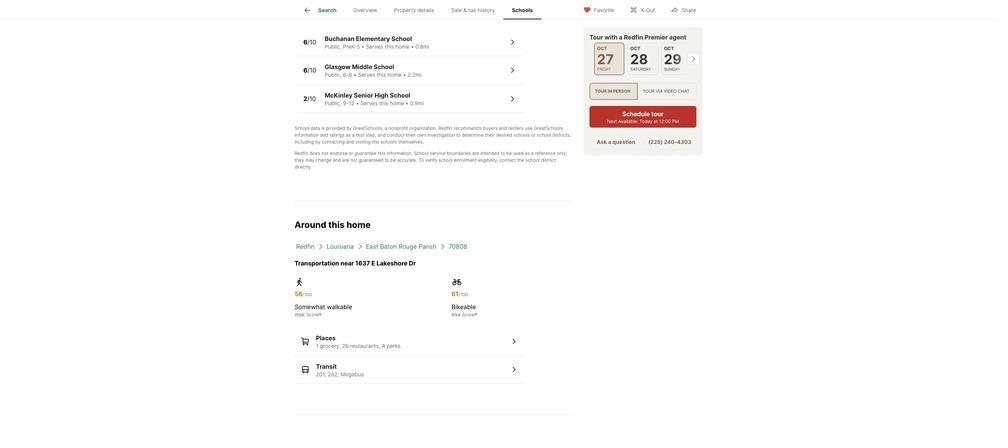 Task type: vqa. For each thing, say whether or not it's contained in the screenshot.
Public, corresponding to Glasgow Middle School
yes



Task type: describe. For each thing, give the bounding box(es) containing it.
parish
[[419, 243, 436, 251]]

redfin right with
[[624, 33, 643, 41]]

glasgow
[[325, 63, 351, 71]]

or inside first step, and conduct their own investigation to determine their desired schools or school districts, including by contacting and visiting the schools themselves.
[[531, 133, 536, 138]]

12
[[349, 100, 354, 107]]

glasgow middle school public, 6-8 • serves this home • 2.2mi
[[325, 63, 421, 78]]

x-out
[[641, 7, 655, 13]]

6 /10 for glasgow
[[303, 67, 316, 74]]

tab list containing search
[[295, 0, 547, 19]]

be inside school service boundaries are intended to be used as a reference only; they may change and are not
[[506, 151, 512, 157]]

® inside somewhat walkable walk score ®
[[319, 313, 322, 318]]

as inside school service boundaries are intended to be used as a reference only; they may change and are not
[[525, 151, 530, 157]]

high
[[375, 92, 388, 99]]

sale & tax history
[[451, 7, 495, 13]]

investigation
[[427, 133, 455, 138]]

ask
[[597, 139, 607, 145]]

school inside school service boundaries are intended to be used as a reference only; they may change and are not
[[414, 151, 429, 157]]

1 horizontal spatial schools
[[513, 133, 530, 138]]

boundaries
[[447, 151, 471, 157]]

school down reference
[[526, 158, 540, 163]]

tour with a redfin premier agent
[[590, 33, 687, 41]]

property details tab
[[386, 1, 443, 19]]

school data is provided by greatschools
[[295, 126, 382, 131]]

home inside buchanan elementary school public, prek-5 • serves this home • 0.8mi
[[395, 43, 410, 50]]

favorite button
[[577, 2, 621, 17]]

(225) 240-4303 link
[[648, 139, 691, 145]]

greatschools summary rating link
[[295, 12, 371, 18]]

step,
[[366, 133, 376, 138]]

provided
[[326, 126, 345, 131]]

redfin up they in the top of the page
[[295, 151, 308, 157]]

61 /100
[[452, 291, 468, 298]]

school up information
[[295, 126, 309, 131]]

agent
[[669, 33, 687, 41]]

overview tab
[[345, 1, 386, 19]]

a left first
[[352, 133, 355, 138]]

only;
[[557, 151, 567, 157]]

school inside glasgow middle school public, 6-8 • serves this home • 2.2mi
[[374, 63, 394, 71]]

the inside first step, and conduct their own investigation to determine their desired schools or school districts, including by contacting and visiting the schools themselves.
[[372, 139, 379, 145]]

chat
[[678, 89, 690, 94]]

bikeable bike score ®
[[452, 304, 477, 318]]

this inside mckinley senior high school public, 9-12 • serves this home • 0.9mi
[[379, 100, 388, 107]]

information
[[295, 133, 319, 138]]

nonprofit
[[389, 126, 408, 131]]

question
[[613, 139, 635, 145]]

6 for buchanan
[[303, 38, 307, 46]]

and down ,
[[378, 133, 386, 138]]

with
[[605, 33, 618, 41]]

oct for 27
[[597, 46, 607, 51]]

they
[[295, 158, 304, 163]]

favorite
[[594, 7, 614, 13]]

, a nonprofit organization. redfin recommends buyers and renters use greatschools information and ratings as a
[[295, 126, 563, 138]]

1637
[[355, 260, 370, 268]]

guarantee
[[355, 151, 376, 157]]

dr
[[409, 260, 416, 268]]

school inside mckinley senior high school public, 9-12 • serves this home • 0.9mi
[[390, 92, 410, 99]]

sunday
[[664, 67, 680, 72]]

overview
[[354, 7, 377, 13]]

• right 5
[[361, 43, 364, 50]]

(225) 240-4303
[[648, 139, 691, 145]]

a right ,
[[385, 126, 387, 131]]

0 vertical spatial are
[[472, 151, 479, 157]]

around
[[295, 220, 326, 231]]

ratings
[[330, 133, 345, 138]]

redfin does not endorse or guarantee this information.
[[295, 151, 413, 157]]

not inside school service boundaries are intended to be used as a reference only; they may change and are not
[[350, 158, 358, 163]]

search link
[[303, 6, 337, 15]]

enrollment
[[454, 158, 477, 163]]

today
[[640, 119, 653, 125]]

oct 27 friday
[[597, 46, 614, 72]]

a inside school service boundaries are intended to be used as a reference only; they may change and are not
[[531, 151, 534, 157]]

around this home
[[295, 220, 371, 231]]

1 vertical spatial or
[[349, 151, 353, 157]]

x-
[[641, 7, 646, 13]]

/10 for glasgow
[[307, 67, 316, 74]]

70808
[[449, 243, 467, 251]]

and up desired
[[499, 126, 507, 131]]

202,
[[328, 372, 339, 378]]

mckinley
[[325, 92, 352, 99]]

and inside school service boundaries are intended to be used as a reference only; they may change and are not
[[333, 158, 341, 163]]

1 their from the left
[[406, 133, 416, 138]]

property details
[[394, 7, 434, 13]]

reference
[[535, 151, 556, 157]]

mckinley senior high school public, 9-12 • serves this home • 0.9mi
[[325, 92, 424, 107]]

property
[[394, 7, 416, 13]]

summary
[[330, 12, 354, 18]]

as inside , a nonprofit organization. redfin recommends buyers and renters use greatschools information and ratings as a
[[346, 133, 351, 138]]

contact
[[500, 158, 516, 163]]

schedule
[[622, 110, 650, 118]]

elementary
[[356, 35, 390, 43]]

baton
[[380, 243, 397, 251]]

(225)
[[648, 139, 663, 145]]

schedule tour next available: today at 12:00 pm
[[607, 110, 679, 125]]

determine
[[462, 133, 484, 138]]

e
[[371, 260, 375, 268]]

desired
[[496, 133, 512, 138]]

/10 for mckinley
[[307, 95, 316, 103]]

and down is
[[320, 133, 328, 138]]

/100 for 56
[[303, 292, 312, 298]]

• right 8
[[354, 72, 357, 78]]

6 for glasgow
[[303, 67, 307, 74]]

a right with
[[619, 33, 623, 41]]

by inside first step, and conduct their own investigation to determine their desired schools or school districts, including by contacting and visiting the schools themselves.
[[315, 139, 321, 145]]

walkable
[[327, 304, 352, 311]]

walk
[[295, 313, 305, 318]]

28
[[630, 51, 648, 68]]

2.2mi
[[408, 72, 421, 78]]

endorse
[[330, 151, 348, 157]]

conduct
[[387, 133, 405, 138]]

accurate.
[[397, 158, 417, 163]]

29
[[664, 51, 682, 68]]

12:00
[[659, 119, 671, 125]]

0 horizontal spatial greatschools
[[295, 12, 328, 18]]

change
[[316, 158, 332, 163]]

out
[[646, 7, 655, 13]]



Task type: locate. For each thing, give the bounding box(es) containing it.
information.
[[387, 151, 413, 157]]

data
[[311, 126, 320, 131]]

2 vertical spatial serves
[[360, 100, 378, 107]]

2 /10
[[303, 95, 316, 103]]

tour in person
[[595, 89, 631, 94]]

to up contact
[[501, 151, 505, 157]]

and
[[499, 126, 507, 131], [320, 133, 328, 138], [378, 133, 386, 138], [346, 139, 354, 145], [333, 158, 341, 163]]

list box
[[590, 83, 697, 100]]

0 vertical spatial be
[[506, 151, 512, 157]]

oct 29 sunday
[[664, 46, 682, 72]]

score inside bikeable bike score ®
[[462, 313, 474, 318]]

/100 inside 61 /100
[[459, 292, 468, 298]]

0 horizontal spatial the
[[372, 139, 379, 145]]

home left 0.9mi
[[390, 100, 404, 107]]

guaranteed
[[359, 158, 384, 163]]

® down bikeable
[[474, 313, 477, 318]]

1 horizontal spatial or
[[531, 133, 536, 138]]

at
[[654, 119, 658, 125]]

1 /100 from the left
[[303, 292, 312, 298]]

6 up 2
[[303, 67, 307, 74]]

search
[[318, 7, 337, 13]]

1 vertical spatial 6
[[303, 67, 307, 74]]

rating
[[355, 12, 371, 18]]

schools down the conduct
[[380, 139, 397, 145]]

to inside first step, and conduct their own investigation to determine their desired schools or school districts, including by contacting and visiting the schools themselves.
[[456, 133, 461, 138]]

tour
[[590, 33, 603, 41], [595, 89, 607, 94], [643, 89, 655, 94]]

2 horizontal spatial oct
[[664, 46, 674, 51]]

1 vertical spatial the
[[517, 158, 524, 163]]

tour for tour via video chat
[[643, 89, 655, 94]]

tour for tour in person
[[595, 89, 607, 94]]

public, for glasgow middle school
[[325, 72, 341, 78]]

serves for elementary
[[366, 43, 383, 50]]

score inside somewhat walkable walk score ®
[[306, 313, 319, 318]]

1 horizontal spatial score
[[462, 313, 474, 318]]

to down information.
[[385, 158, 389, 163]]

greatschools left 'summary'
[[295, 12, 328, 18]]

tax
[[468, 7, 476, 13]]

2 ® from the left
[[474, 313, 477, 318]]

/10 left glasgow
[[307, 67, 316, 74]]

1 horizontal spatial their
[[485, 133, 495, 138]]

greatschools inside , a nonprofit organization. redfin recommends buyers and renters use greatschools information and ratings as a
[[534, 126, 563, 131]]

oct down agent
[[664, 46, 674, 51]]

as
[[346, 133, 351, 138], [525, 151, 530, 157]]

public, for buchanan elementary school
[[325, 43, 341, 50]]

0 horizontal spatial ®
[[319, 313, 322, 318]]

middle
[[352, 63, 372, 71]]

pm
[[672, 119, 679, 125]]

directly.
[[295, 165, 312, 170]]

to
[[456, 133, 461, 138], [501, 151, 505, 157], [385, 158, 389, 163]]

,
[[382, 126, 383, 131]]

1 horizontal spatial oct
[[630, 46, 640, 51]]

school down service
[[439, 158, 453, 163]]

school inside first step, and conduct their own investigation to determine their desired schools or school districts, including by contacting and visiting the schools themselves.
[[537, 133, 551, 138]]

serves down senior
[[360, 100, 378, 107]]

0 horizontal spatial not
[[322, 151, 329, 157]]

to inside guaranteed to be accurate. to verify school enrollment eligibility, contact the school district directly.
[[385, 158, 389, 163]]

verify
[[425, 158, 437, 163]]

serves down middle
[[358, 72, 375, 78]]

somewhat walkable walk score ®
[[295, 304, 352, 318]]

greatschools up step,
[[353, 126, 382, 131]]

3 public, from the top
[[325, 100, 341, 107]]

list box containing tour in person
[[590, 83, 697, 100]]

oct inside 'oct 29 sunday'
[[664, 46, 674, 51]]

this up louisiana
[[328, 220, 345, 231]]

or down "use"
[[531, 133, 536, 138]]

2 score from the left
[[462, 313, 474, 318]]

as right used
[[525, 151, 530, 157]]

0 horizontal spatial schools
[[380, 139, 397, 145]]

2 6 /10 from the top
[[303, 67, 316, 74]]

0 vertical spatial by
[[347, 126, 352, 131]]

rouge
[[399, 243, 417, 251]]

oct down tour with a redfin premier agent
[[630, 46, 640, 51]]

2 their from the left
[[485, 133, 495, 138]]

serves inside mckinley senior high school public, 9-12 • serves this home • 0.9mi
[[360, 100, 378, 107]]

public, down mckinley
[[325, 100, 341, 107]]

1 public, from the top
[[325, 43, 341, 50]]

or
[[531, 133, 536, 138], [349, 151, 353, 157]]

own
[[417, 133, 426, 138]]

greatschools up districts,
[[534, 126, 563, 131]]

not up change
[[322, 151, 329, 157]]

somewhat
[[295, 304, 325, 311]]

premier
[[645, 33, 668, 41]]

prek-
[[343, 43, 357, 50]]

0 horizontal spatial by
[[315, 139, 321, 145]]

oct 28 saturday
[[630, 46, 651, 72]]

saturday
[[630, 67, 651, 72]]

and down endorse
[[333, 158, 341, 163]]

recommends
[[454, 126, 482, 131]]

this down high in the left of the page
[[379, 100, 388, 107]]

the inside guaranteed to be accurate. to verify school enrollment eligibility, contact the school district directly.
[[517, 158, 524, 163]]

ask a question link
[[597, 139, 635, 145]]

public, inside buchanan elementary school public, prek-5 • serves this home • 0.8mi
[[325, 43, 341, 50]]

0 horizontal spatial or
[[349, 151, 353, 157]]

2 /100 from the left
[[459, 292, 468, 298]]

first step, and conduct their own investigation to determine their desired schools or school districts, including by contacting and visiting the schools themselves.
[[295, 133, 571, 145]]

schools down renters
[[513, 133, 530, 138]]

school right elementary
[[391, 35, 412, 43]]

3 oct from the left
[[664, 46, 674, 51]]

are up enrollment
[[472, 151, 479, 157]]

1 horizontal spatial as
[[525, 151, 530, 157]]

x-out button
[[624, 2, 662, 17]]

the down step,
[[372, 139, 379, 145]]

serves inside buchanan elementary school public, prek-5 • serves this home • 0.8mi
[[366, 43, 383, 50]]

school up 0.9mi
[[390, 92, 410, 99]]

/10 left mckinley
[[307, 95, 316, 103]]

/100 inside "56 /100"
[[303, 292, 312, 298]]

1 horizontal spatial /100
[[459, 292, 468, 298]]

4
[[382, 343, 385, 350]]

by up does
[[315, 139, 321, 145]]

redfin up investigation
[[439, 126, 452, 131]]

tour for tour with a redfin premier agent
[[590, 33, 603, 41]]

bike
[[452, 313, 461, 318]]

this inside glasgow middle school public, 6-8 • serves this home • 2.2mi
[[377, 72, 386, 78]]

school inside buchanan elementary school public, prek-5 • serves this home • 0.8mi
[[391, 35, 412, 43]]

0.9mi
[[410, 100, 424, 107]]

school left districts,
[[537, 133, 551, 138]]

® inside bikeable bike score ®
[[474, 313, 477, 318]]

visiting
[[355, 139, 371, 145]]

27
[[597, 51, 614, 68]]

schools
[[512, 7, 533, 13]]

oct
[[597, 46, 607, 51], [630, 46, 640, 51], [664, 46, 674, 51]]

0 vertical spatial as
[[346, 133, 351, 138]]

tour left with
[[590, 33, 603, 41]]

tab list
[[295, 0, 547, 19]]

public, down buchanan
[[325, 43, 341, 50]]

tour left in
[[595, 89, 607, 94]]

• right the '12'
[[356, 100, 359, 107]]

0 vertical spatial or
[[531, 133, 536, 138]]

1 vertical spatial be
[[390, 158, 396, 163]]

their down buyers
[[485, 133, 495, 138]]

be
[[506, 151, 512, 157], [390, 158, 396, 163]]

restaurants,
[[350, 343, 380, 350]]

0 vertical spatial schools
[[513, 133, 530, 138]]

redfin up 'transportation' in the left of the page
[[296, 243, 315, 251]]

1 horizontal spatial the
[[517, 158, 524, 163]]

first
[[356, 133, 364, 138]]

home left 2.2mi
[[388, 72, 402, 78]]

video
[[664, 89, 677, 94]]

guaranteed to be accurate. to verify school enrollment eligibility, contact the school district directly.
[[295, 158, 556, 170]]

school up to
[[414, 151, 429, 157]]

grocery,
[[320, 343, 341, 350]]

/100 for 61
[[459, 292, 468, 298]]

4303
[[677, 139, 691, 145]]

may
[[305, 158, 314, 163]]

0 vertical spatial not
[[322, 151, 329, 157]]

6 /10 left buchanan
[[303, 38, 316, 46]]

• left 0.9mi
[[406, 100, 409, 107]]

0 vertical spatial public,
[[325, 43, 341, 50]]

score down "somewhat"
[[306, 313, 319, 318]]

1 vertical spatial as
[[525, 151, 530, 157]]

transportation near 1637 e lakeshore dr
[[295, 260, 416, 268]]

a left reference
[[531, 151, 534, 157]]

3 /10 from the top
[[307, 95, 316, 103]]

2 6 from the top
[[303, 67, 307, 74]]

1 6 /10 from the top
[[303, 38, 316, 46]]

history
[[478, 7, 495, 13]]

1 horizontal spatial are
[[472, 151, 479, 157]]

1 vertical spatial schools
[[380, 139, 397, 145]]

0 vertical spatial serves
[[366, 43, 383, 50]]

parks
[[387, 343, 401, 350]]

None button
[[594, 43, 625, 76], [628, 43, 658, 75], [661, 43, 692, 75], [594, 43, 625, 76], [628, 43, 658, 75], [661, 43, 692, 75]]

1 horizontal spatial ®
[[474, 313, 477, 318]]

home left 0.8mi
[[395, 43, 410, 50]]

buyers
[[483, 126, 498, 131]]

1 vertical spatial by
[[315, 139, 321, 145]]

6 /10 left glasgow
[[303, 67, 316, 74]]

0 vertical spatial 6
[[303, 38, 307, 46]]

sale
[[451, 7, 462, 13]]

tour
[[651, 110, 664, 118]]

6-
[[343, 72, 349, 78]]

be up contact
[[506, 151, 512, 157]]

6 /10 for buchanan
[[303, 38, 316, 46]]

0 vertical spatial /10
[[307, 38, 316, 46]]

or right endorse
[[349, 151, 353, 157]]

this up high in the left of the page
[[377, 72, 386, 78]]

transit
[[316, 363, 337, 371]]

oct inside oct 27 friday
[[597, 46, 607, 51]]

26
[[342, 343, 349, 350]]

their up themselves.
[[406, 133, 416, 138]]

• left 2.2mi
[[403, 72, 406, 78]]

1 vertical spatial not
[[350, 158, 358, 163]]

1 vertical spatial serves
[[358, 72, 375, 78]]

1 vertical spatial public,
[[325, 72, 341, 78]]

this up guaranteed
[[378, 151, 386, 157]]

1 vertical spatial /10
[[307, 67, 316, 74]]

1 vertical spatial are
[[342, 158, 349, 163]]

1 vertical spatial 6 /10
[[303, 67, 316, 74]]

/10 left buchanan
[[307, 38, 316, 46]]

public, inside glasgow middle school public, 6-8 • serves this home • 2.2mi
[[325, 72, 341, 78]]

1 horizontal spatial not
[[350, 158, 358, 163]]

0 vertical spatial to
[[456, 133, 461, 138]]

sale & tax history tab
[[443, 1, 504, 19]]

8
[[349, 72, 352, 78]]

public, inside mckinley senior high school public, 9-12 • serves this home • 0.9mi
[[325, 100, 341, 107]]

® down "somewhat"
[[319, 313, 322, 318]]

be down information.
[[390, 158, 396, 163]]

public, down glasgow
[[325, 72, 341, 78]]

56 /100
[[295, 291, 312, 298]]

lakeshore
[[377, 260, 408, 268]]

0 horizontal spatial be
[[390, 158, 396, 163]]

to inside school service boundaries are intended to be used as a reference only; they may change and are not
[[501, 151, 505, 157]]

serves inside glasgow middle school public, 6-8 • serves this home • 2.2mi
[[358, 72, 375, 78]]

home up 'east'
[[347, 220, 371, 231]]

6 left buchanan
[[303, 38, 307, 46]]

home inside glasgow middle school public, 6-8 • serves this home • 2.2mi
[[388, 72, 402, 78]]

next image
[[687, 53, 700, 65]]

0 horizontal spatial /100
[[303, 292, 312, 298]]

1 horizontal spatial by
[[347, 126, 352, 131]]

70808 link
[[449, 243, 467, 251]]

score down bikeable
[[462, 313, 474, 318]]

serves for middle
[[358, 72, 375, 78]]

2 vertical spatial public,
[[325, 100, 341, 107]]

a right ask
[[608, 139, 611, 145]]

0 horizontal spatial to
[[385, 158, 389, 163]]

their
[[406, 133, 416, 138], [485, 133, 495, 138]]

person
[[613, 89, 631, 94]]

tour left via
[[643, 89, 655, 94]]

/10 for buchanan
[[307, 38, 316, 46]]

by right provided
[[347, 126, 352, 131]]

/100 up "somewhat"
[[303, 292, 312, 298]]

a
[[619, 33, 623, 41], [385, 126, 387, 131], [352, 133, 355, 138], [608, 139, 611, 145], [531, 151, 534, 157]]

eligibility,
[[478, 158, 498, 163]]

megabus
[[341, 372, 364, 378]]

oct for 28
[[630, 46, 640, 51]]

redfin link
[[296, 243, 315, 251]]

1 horizontal spatial greatschools
[[353, 126, 382, 131]]

1 ® from the left
[[319, 313, 322, 318]]

2 /10 from the top
[[307, 67, 316, 74]]

the down used
[[517, 158, 524, 163]]

oct inside oct 28 saturday
[[630, 46, 640, 51]]

0 horizontal spatial score
[[306, 313, 319, 318]]

1 score from the left
[[306, 313, 319, 318]]

2 horizontal spatial to
[[501, 151, 505, 157]]

/100 up bikeable
[[459, 292, 468, 298]]

oct for 29
[[664, 46, 674, 51]]

are down endorse
[[342, 158, 349, 163]]

home inside mckinley senior high school public, 9-12 • serves this home • 0.9mi
[[390, 100, 404, 107]]

be inside guaranteed to be accurate. to verify school enrollment eligibility, contact the school district directly.
[[390, 158, 396, 163]]

details
[[418, 7, 434, 13]]

56
[[295, 291, 303, 298]]

1 6 from the top
[[303, 38, 307, 46]]

renters
[[508, 126, 524, 131]]

1 horizontal spatial be
[[506, 151, 512, 157]]

1 /10 from the top
[[307, 38, 316, 46]]

0 horizontal spatial oct
[[597, 46, 607, 51]]

1 oct from the left
[[597, 46, 607, 51]]

this inside buchanan elementary school public, prek-5 • serves this home • 0.8mi
[[385, 43, 394, 50]]

as right ratings
[[346, 133, 351, 138]]

and up redfin does not endorse or guarantee this information.
[[346, 139, 354, 145]]

schools
[[513, 133, 530, 138], [380, 139, 397, 145]]

schools tab
[[504, 1, 541, 19]]

0 vertical spatial 6 /10
[[303, 38, 316, 46]]

2 oct from the left
[[630, 46, 640, 51]]

2 vertical spatial to
[[385, 158, 389, 163]]

to down recommends
[[456, 133, 461, 138]]

1 horizontal spatial to
[[456, 133, 461, 138]]

service
[[430, 151, 446, 157]]

0 horizontal spatial as
[[346, 133, 351, 138]]

0 horizontal spatial are
[[342, 158, 349, 163]]

near
[[341, 260, 354, 268]]

2 horizontal spatial greatschools
[[534, 126, 563, 131]]

buchanan
[[325, 35, 355, 43]]

contacting
[[322, 139, 345, 145]]

school right middle
[[374, 63, 394, 71]]

1 vertical spatial to
[[501, 151, 505, 157]]

not down redfin does not endorse or guarantee this information.
[[350, 158, 358, 163]]

oct down with
[[597, 46, 607, 51]]

redfin inside , a nonprofit organization. redfin recommends buyers and renters use greatschools information and ratings as a
[[439, 126, 452, 131]]

• left 0.8mi
[[411, 43, 414, 50]]

1
[[316, 343, 318, 350]]

2 vertical spatial /10
[[307, 95, 316, 103]]

this down elementary
[[385, 43, 394, 50]]

2 public, from the top
[[325, 72, 341, 78]]

0 horizontal spatial their
[[406, 133, 416, 138]]

serves down elementary
[[366, 43, 383, 50]]

0 vertical spatial the
[[372, 139, 379, 145]]

9-
[[343, 100, 349, 107]]



